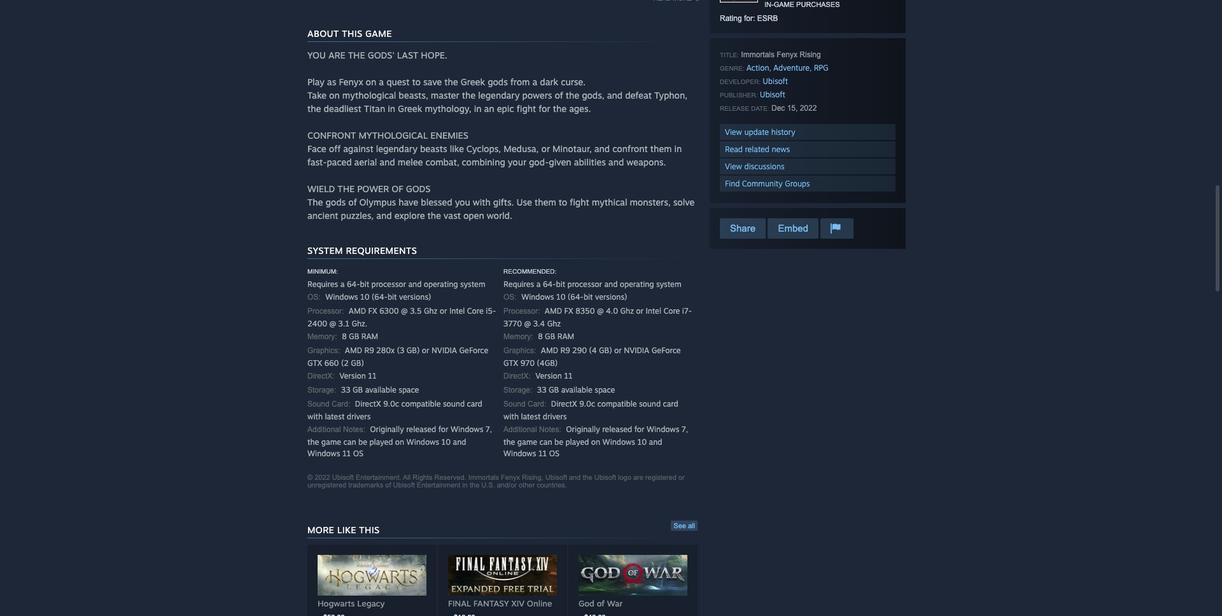 Task type: vqa. For each thing, say whether or not it's contained in the screenshot.
'processor' corresponding to 8350
yes



Task type: locate. For each thing, give the bounding box(es) containing it.
1 available from the left
[[365, 385, 397, 395]]

nvidia for (4
[[624, 346, 650, 355]]

card:
[[332, 400, 351, 409], [528, 400, 547, 409]]

graphics:
[[308, 346, 340, 355], [504, 346, 536, 355]]

1 horizontal spatial geforce
[[652, 346, 681, 355]]

requires a 64-bit processor and operating system os: windows 10 (64-bit versions) for 8350
[[504, 280, 682, 302]]

quest
[[387, 76, 410, 87]]

1 horizontal spatial memory:
[[504, 332, 533, 341]]

1 (64- from the left
[[372, 292, 388, 302]]

processor: for 3770
[[504, 307, 540, 316]]

legendary up epic
[[478, 90, 520, 101]]

final fantasy xiv online link
[[438, 545, 567, 616]]

1 version from the left
[[340, 371, 366, 381]]

amd inside amd r9 290 (4 gb) or nvidia geforce gtx 970 (4gb)
[[541, 346, 559, 355]]

fantasy
[[474, 599, 509, 609]]

1 directx: version 11 storage: 33 gb available space from the left
[[308, 371, 419, 395]]

gods left from
[[488, 76, 508, 87]]

beasts,
[[399, 90, 428, 101]]

ubisoft down adventure
[[763, 76, 789, 86]]

the right the countries.
[[583, 474, 593, 481]]

1 vertical spatial ubisoft link
[[760, 90, 786, 99]]

released up logo
[[603, 425, 633, 434]]

1 33 from the left
[[341, 385, 351, 395]]

2 played from the left
[[566, 438, 589, 447]]

0 horizontal spatial released
[[406, 425, 436, 434]]

1 horizontal spatial sound card:
[[504, 400, 547, 409]]

1 graphics: from the left
[[308, 346, 340, 355]]

fight inside play as fenyx on a quest to save the greek gods from a dark curse. take on mythological beasts, master the legendary powers of the gods, and defeat typhon, the deadliest titan in greek mythology, in an epic fight for the ages.
[[517, 103, 536, 114]]

1 horizontal spatial os
[[549, 449, 560, 459]]

them inside wield the power of gods the gods of olympus have blessed you with gifts. use them to fight mythical monsters, solve ancient puzzles, and explore the vast open world.
[[535, 197, 556, 208]]

0 horizontal spatial be
[[359, 438, 367, 447]]

combat,
[[426, 157, 459, 167]]

in right confront
[[675, 143, 682, 154]]

1 gtx from the left
[[308, 359, 322, 368]]

2 card: from the left
[[528, 400, 547, 409]]

0 horizontal spatial graphics:
[[308, 346, 340, 355]]

1 9.0c from the left
[[383, 399, 399, 409]]

nvidia inside amd r9 280x (3 gb) or nvidia geforce gtx 660 (2 gb)
[[432, 346, 457, 355]]

1 horizontal spatial available
[[561, 385, 593, 395]]

play as fenyx on a quest to save the greek gods from a dark curse. take on mythological beasts, master the legendary powers of the gods, and defeat typhon, the deadliest titan in greek mythology, in an epic fight for the ages.
[[308, 76, 688, 114]]

1 be from the left
[[359, 438, 367, 447]]

1 versions) from the left
[[399, 292, 431, 302]]

processor for 6300
[[372, 280, 406, 289]]

space for (3
[[399, 385, 419, 395]]

2 memory: 8 gb ram from the left
[[504, 332, 575, 341]]

ghz
[[424, 306, 438, 316], [621, 306, 634, 316], [547, 319, 561, 329]]

2 available from the left
[[561, 385, 593, 395]]

in left u.s.
[[463, 481, 468, 489]]

in inside confront mythological enemies face off against legendary beasts like cyclops, medusa, or minotaur, and confront them in fast-paced aerial and melee combat, combining your god-given abilities and weapons.
[[675, 143, 682, 154]]

compatible for (3
[[402, 399, 441, 409]]

2022 inside © 2022 ubisoft entertainment. all rights reserved. immortals fenyx rising, ubisoft and the ubisoft logo are registered or unregistered trademarks of ubisoft entertainment in the u.s. and/or other countries.
[[315, 474, 330, 481]]

processor: for 2400
[[308, 307, 344, 316]]

windows up ©
[[308, 449, 340, 459]]

about
[[308, 28, 339, 39]]

2 r9 from the left
[[561, 346, 570, 355]]

1 64- from the left
[[347, 280, 360, 289]]

can up the entertainment.
[[344, 438, 356, 447]]

additional notes: for 970
[[504, 425, 562, 434]]

online
[[527, 599, 552, 609]]

1 directx 9.0c compatible sound card with latest drivers from the left
[[308, 399, 483, 422]]

1 horizontal spatial for
[[539, 103, 551, 114]]

game for 660
[[321, 438, 341, 447]]

2 additional notes: from the left
[[504, 425, 562, 434]]

8 down 3.4
[[538, 332, 543, 341]]

2 requires a 64-bit processor and operating system os: windows 10 (64-bit versions) from the left
[[504, 280, 682, 302]]

the right wield
[[338, 183, 355, 194]]

from
[[511, 76, 530, 87]]

operating for 3.5
[[424, 280, 458, 289]]

1 horizontal spatial like
[[450, 143, 464, 154]]

windows up logo
[[603, 438, 636, 447]]

abilities
[[574, 157, 606, 167]]

1 horizontal spatial directx:
[[504, 372, 531, 381]]

os for (4gb)
[[549, 449, 560, 459]]

@ left 4.0
[[597, 306, 604, 316]]

fenyx inside play as fenyx on a quest to save the greek gods from a dark curse. take on mythological beasts, master the legendary powers of the gods, and defeat typhon, the deadliest titan in greek mythology, in an epic fight for the ages.
[[339, 76, 363, 87]]

originally released for windows 7, the game can be played on windows 10 and windows 11 os for (2
[[308, 425, 492, 459]]

additional up ©
[[308, 425, 341, 434]]

2 notes: from the left
[[539, 425, 562, 434]]

2 directx: version 11 storage: 33 gb available space from the left
[[504, 371, 615, 395]]

1 vertical spatial like
[[337, 525, 357, 536]]

0 horizontal spatial version
[[340, 371, 366, 381]]

2 33 from the left
[[537, 385, 547, 395]]

gods inside play as fenyx on a quest to save the greek gods from a dark curse. take on mythological beasts, master the legendary powers of the gods, and defeat typhon, the deadliest titan in greek mythology, in an epic fight for the ages.
[[488, 76, 508, 87]]

card: for (2
[[332, 400, 351, 409]]

legendary
[[478, 90, 520, 101], [376, 143, 418, 154]]

1 horizontal spatial processor
[[568, 280, 602, 289]]

them for in
[[651, 143, 672, 154]]

1 storage: from the left
[[308, 386, 336, 395]]

0 horizontal spatial 2022
[[315, 474, 330, 481]]

view up read
[[725, 127, 743, 137]]

2 intel from the left
[[646, 306, 662, 316]]

defeat
[[625, 90, 652, 101]]

compatible down amd r9 290 (4 gb) or nvidia geforce gtx 970 (4gb)
[[598, 399, 637, 409]]

(4
[[589, 346, 597, 355]]

amd for 280x
[[345, 346, 362, 355]]

directx: version 11 storage: 33 gb available space down (2
[[308, 371, 419, 395]]

graphics: for 660
[[308, 346, 340, 355]]

immortals inside 'title: immortals fenyx rising genre: action , adventure , rpg developer: ubisoft publisher: ubisoft release date: dec 15, 2022'
[[742, 50, 775, 59]]

2 8 from the left
[[538, 332, 543, 341]]

1 horizontal spatial space
[[595, 385, 615, 395]]

0 horizontal spatial os:
[[308, 293, 321, 302]]

2 gtx from the left
[[504, 359, 519, 368]]

1 operating from the left
[[424, 280, 458, 289]]

2 sound from the left
[[504, 400, 526, 409]]

version down (2
[[340, 371, 366, 381]]

are
[[634, 474, 644, 481]]

0 horizontal spatial directx 9.0c compatible sound card with latest drivers
[[308, 399, 483, 422]]

2 processor: from the left
[[504, 307, 540, 316]]

an
[[484, 103, 495, 114]]

1 ram from the left
[[362, 332, 378, 341]]

ubisoft link down adventure
[[763, 76, 789, 86]]

1 memory: from the left
[[308, 332, 337, 341]]

rating for: esrb
[[720, 14, 778, 23]]

1 originally from the left
[[370, 425, 404, 434]]

2 directx from the left
[[551, 399, 577, 409]]

fight inside wield the power of gods the gods of olympus have blessed you with gifts. use them to fight mythical monsters, solve ancient puzzles, and explore the vast open world.
[[570, 197, 590, 208]]

0 horizontal spatial greek
[[398, 103, 422, 114]]

mythological
[[359, 130, 428, 141]]

1 vertical spatial gods
[[326, 197, 346, 208]]

1 horizontal spatial requires a 64-bit processor and operating system os: windows 10 (64-bit versions)
[[504, 280, 682, 302]]

1 horizontal spatial originally
[[566, 425, 600, 434]]

notes: up the entertainment.
[[343, 425, 365, 434]]

game up rising,
[[518, 438, 538, 447]]

space down amd r9 290 (4 gb) or nvidia geforce gtx 970 (4gb)
[[595, 385, 615, 395]]

2 directx: from the left
[[504, 372, 531, 381]]

1 os from the left
[[353, 449, 364, 459]]

intel
[[450, 306, 465, 316], [646, 306, 662, 316]]

versions)
[[399, 292, 431, 302], [595, 292, 628, 302]]

1 intel from the left
[[450, 306, 465, 316]]

sound for 970
[[504, 400, 526, 409]]

1 nvidia from the left
[[432, 346, 457, 355]]

and up abilities
[[595, 143, 610, 154]]

game up unregistered
[[321, 438, 341, 447]]

1 horizontal spatial played
[[566, 438, 589, 447]]

of
[[392, 183, 404, 194]]

2 ram from the left
[[558, 332, 575, 341]]

0 horizontal spatial 33
[[341, 385, 351, 395]]

and up registered
[[649, 438, 663, 447]]

1 horizontal spatial gods
[[488, 76, 508, 87]]

versions) for 3.5
[[399, 292, 431, 302]]

1 sound from the left
[[443, 399, 465, 409]]

gb) inside amd r9 290 (4 gb) or nvidia geforce gtx 970 (4gb)
[[599, 346, 612, 355]]

immortals inside © 2022 ubisoft entertainment. all rights reserved. immortals fenyx rising, ubisoft and the ubisoft logo are registered or unregistered trademarks of ubisoft entertainment in the u.s. and/or other countries.
[[469, 474, 499, 481]]

can
[[344, 438, 356, 447], [540, 438, 552, 447]]

drivers down (4gb)
[[543, 412, 567, 422]]

directx down amd r9 280x (3 gb) or nvidia geforce gtx 660 (2 gb) at left
[[355, 399, 381, 409]]

of inside play as fenyx on a quest to save the greek gods from a dark curse. take on mythological beasts, master the legendary powers of the gods, and defeat typhon, the deadliest titan in greek mythology, in an epic fight for the ages.
[[555, 90, 563, 101]]

0 horizontal spatial additional
[[308, 425, 341, 434]]

0 horizontal spatial os
[[353, 449, 364, 459]]

1 horizontal spatial intel
[[646, 306, 662, 316]]

1 vertical spatial 2022
[[315, 474, 330, 481]]

0 horizontal spatial sound
[[443, 399, 465, 409]]

1 space from the left
[[399, 385, 419, 395]]

2 sound card: from the left
[[504, 400, 547, 409]]

find community groups
[[725, 179, 810, 189]]

1 fx from the left
[[368, 306, 377, 316]]

2 7, from the left
[[682, 425, 688, 434]]

2 64- from the left
[[543, 280, 556, 289]]

directx
[[355, 399, 381, 409], [551, 399, 577, 409]]

operating up amd fx 8350 @ 4.0 ghz or intel core i7- 3770 @ 3.4 ghz
[[620, 280, 654, 289]]

2 graphics: from the left
[[504, 346, 536, 355]]

1 horizontal spatial graphics:
[[504, 346, 536, 355]]

latest for 660
[[325, 412, 345, 422]]

0 horizontal spatial to
[[412, 76, 421, 87]]

available for (4gb)
[[561, 385, 593, 395]]

fight left mythical
[[570, 197, 590, 208]]

intel left i7-
[[646, 306, 662, 316]]

nvidia for (3
[[432, 346, 457, 355]]

1 horizontal spatial (64-
[[568, 292, 584, 302]]

2 horizontal spatial gb)
[[599, 346, 612, 355]]

2 can from the left
[[540, 438, 552, 447]]

system
[[460, 280, 486, 289], [657, 280, 682, 289]]

on
[[366, 76, 377, 87], [329, 90, 340, 101], [395, 438, 405, 447], [592, 438, 601, 447]]

1 horizontal spatial directx: version 11 storage: 33 gb available space
[[504, 371, 615, 395]]

directx: down 660
[[308, 372, 335, 381]]

confront mythological enemies face off against legendary beasts like cyclops, medusa, or minotaur, and confront them in fast-paced aerial and melee combat, combining your god-given abilities and weapons.
[[308, 130, 682, 167]]

nvidia right (3
[[432, 346, 457, 355]]

them up weapons. at the right of the page
[[651, 143, 672, 154]]

1 sound from the left
[[308, 400, 330, 409]]

core left i5-
[[467, 306, 484, 316]]

bit down system requirements
[[360, 280, 369, 289]]

sound card: for 660
[[308, 400, 351, 409]]

amd
[[349, 306, 366, 316], [545, 306, 562, 316], [345, 346, 362, 355], [541, 346, 559, 355]]

deadliest
[[324, 103, 362, 114]]

view for view update history
[[725, 127, 743, 137]]

to right use
[[559, 197, 568, 208]]

gb) for (4
[[599, 346, 612, 355]]

1 horizontal spatial r9
[[561, 346, 570, 355]]

970
[[521, 359, 535, 368]]

1 horizontal spatial sound
[[639, 399, 661, 409]]

0 horizontal spatial versions)
[[399, 292, 431, 302]]

2 horizontal spatial with
[[504, 412, 519, 422]]

and inside © 2022 ubisoft entertainment. all rights reserved. immortals fenyx rising, ubisoft and the ubisoft logo are registered or unregistered trademarks of ubisoft entertainment in the u.s. and/or other countries.
[[569, 474, 581, 481]]

and down olympus
[[376, 210, 392, 221]]

1 horizontal spatial 7,
[[682, 425, 688, 434]]

intel inside amd fx 8350 @ 4.0 ghz or intel core i7- 3770 @ 3.4 ghz
[[646, 306, 662, 316]]

1 requires from the left
[[308, 280, 338, 289]]

0 horizontal spatial originally released for windows 7, the game can be played on windows 10 and windows 11 os
[[308, 425, 492, 459]]

0 horizontal spatial directx:
[[308, 372, 335, 381]]

1 horizontal spatial requires
[[504, 280, 535, 289]]

1 7, from the left
[[486, 425, 492, 434]]

2 additional from the left
[[504, 425, 537, 434]]

64- down system requirements
[[347, 280, 360, 289]]

1 horizontal spatial directx
[[551, 399, 577, 409]]

(64- for 8350
[[568, 292, 584, 302]]

read
[[725, 145, 743, 154]]

0 vertical spatial like
[[450, 143, 464, 154]]

or inside amd r9 280x (3 gb) or nvidia geforce gtx 660 (2 gb)
[[422, 346, 430, 355]]

1 drivers from the left
[[347, 412, 371, 422]]

amd inside amd r9 280x (3 gb) or nvidia geforce gtx 660 (2 gb)
[[345, 346, 362, 355]]

2 version from the left
[[536, 371, 562, 381]]

directx: version 11 storage: 33 gb available space
[[308, 371, 419, 395], [504, 371, 615, 395]]

immortals up action link
[[742, 50, 775, 59]]

amd for 6300
[[349, 306, 366, 316]]

greek down beasts,
[[398, 103, 422, 114]]

1 horizontal spatial os:
[[504, 293, 517, 302]]

off
[[329, 143, 341, 154]]

15,
[[788, 104, 798, 113]]

core inside amd fx 8350 @ 4.0 ghz or intel core i7- 3770 @ 3.4 ghz
[[664, 306, 680, 316]]

1 requires a 64-bit processor and operating system os: windows 10 (64-bit versions) from the left
[[308, 280, 486, 302]]

and inside play as fenyx on a quest to save the greek gods from a dark curse. take on mythological beasts, master the legendary powers of the gods, and defeat typhon, the deadliest titan in greek mythology, in an epic fight for the ages.
[[607, 90, 623, 101]]

card
[[467, 399, 483, 409], [663, 399, 679, 409]]

memory: down 3770
[[504, 332, 533, 341]]

0 vertical spatial immortals
[[742, 50, 775, 59]]

memory: 8 gb ram for 3.4
[[504, 332, 575, 341]]

1 horizontal spatial latest
[[521, 412, 541, 422]]

2 9.0c from the left
[[580, 399, 596, 409]]

in right titan
[[388, 103, 395, 114]]

sound
[[443, 399, 465, 409], [639, 399, 661, 409]]

1 horizontal spatial drivers
[[543, 412, 567, 422]]

1 processor from the left
[[372, 280, 406, 289]]

ghz for 4.0
[[621, 306, 634, 316]]

gtx left 660
[[308, 359, 322, 368]]

2 horizontal spatial fenyx
[[777, 50, 798, 59]]

originally for (2
[[370, 425, 404, 434]]

1 horizontal spatial 8
[[538, 332, 543, 341]]

1 horizontal spatial gb)
[[407, 346, 420, 355]]

available
[[365, 385, 397, 395], [561, 385, 593, 395]]

1 originally released for windows 7, the game can be played on windows 10 and windows 11 os from the left
[[308, 425, 492, 459]]

0 horizontal spatial additional notes:
[[308, 425, 365, 434]]

versions) up 4.0
[[595, 292, 628, 302]]

with inside wield the power of gods the gods of olympus have blessed you with gifts. use them to fight mythical monsters, solve ancient puzzles, and explore the vast open world.
[[473, 197, 491, 208]]

1 directx: from the left
[[308, 372, 335, 381]]

1 horizontal spatial 9.0c
[[580, 399, 596, 409]]

amd inside amd fx 6300 @ 3.5 ghz or intel core i5- 2400 @ 3.1 ghz.
[[349, 306, 366, 316]]

8
[[342, 332, 347, 341], [538, 332, 543, 341]]

1 can from the left
[[344, 438, 356, 447]]

fx inside amd fx 8350 @ 4.0 ghz or intel core i7- 3770 @ 3.4 ghz
[[565, 306, 574, 316]]

be for (2
[[359, 438, 367, 447]]

gtx inside amd r9 290 (4 gb) or nvidia geforce gtx 970 (4gb)
[[504, 359, 519, 368]]

2 system from the left
[[657, 280, 682, 289]]

fenyx inside © 2022 ubisoft entertainment. all rights reserved. immortals fenyx rising, ubisoft and the ubisoft logo are registered or unregistered trademarks of ubisoft entertainment in the u.s. and/or other countries.
[[501, 474, 520, 481]]

geforce inside amd r9 290 (4 gb) or nvidia geforce gtx 970 (4gb)
[[652, 346, 681, 355]]

share
[[730, 223, 756, 234]]

1 horizontal spatial immortals
[[742, 50, 775, 59]]

0 horizontal spatial sound
[[308, 400, 330, 409]]

1 system from the left
[[460, 280, 486, 289]]

as
[[327, 76, 336, 87]]

1 horizontal spatial originally released for windows 7, the game can be played on windows 10 and windows 11 os
[[504, 425, 688, 459]]

originally
[[370, 425, 404, 434], [566, 425, 600, 434]]

2 card from the left
[[663, 399, 679, 409]]

additional
[[308, 425, 341, 434], [504, 425, 537, 434]]

0 horizontal spatial memory: 8 gb ram
[[308, 332, 378, 341]]

7,
[[486, 425, 492, 434], [682, 425, 688, 434]]

additional for 660
[[308, 425, 341, 434]]

2 vertical spatial fenyx
[[501, 474, 520, 481]]

1 vertical spatial legendary
[[376, 143, 418, 154]]

2022 right the 15,
[[800, 104, 817, 113]]

0 horizontal spatial fx
[[368, 306, 377, 316]]

2 os: from the left
[[504, 293, 517, 302]]

gtx inside amd r9 280x (3 gb) or nvidia geforce gtx 660 (2 gb)
[[308, 359, 322, 368]]

and right gods,
[[607, 90, 623, 101]]

1 horizontal spatial can
[[540, 438, 552, 447]]

1 directx from the left
[[355, 399, 381, 409]]

for down powers
[[539, 103, 551, 114]]

graphics: up 970
[[504, 346, 536, 355]]

additional up rising,
[[504, 425, 537, 434]]

notes: for (2
[[343, 425, 365, 434]]

sound down 970
[[504, 400, 526, 409]]

titan
[[364, 103, 385, 114]]

1 game from the left
[[321, 438, 341, 447]]

directx: version 11 storage: 33 gb available space down (4gb)
[[504, 371, 615, 395]]

1 view from the top
[[725, 127, 743, 137]]

mythological
[[342, 90, 396, 101]]

versions) for 4.0
[[595, 292, 628, 302]]

os: for amd fx 8350 @ 4.0 ghz or intel core i7- 3770 @ 3.4 ghz
[[504, 293, 517, 302]]

2 drivers from the left
[[543, 412, 567, 422]]

ram down ghz.
[[362, 332, 378, 341]]

sound down 660
[[308, 400, 330, 409]]

embed
[[778, 223, 809, 234]]

2 versions) from the left
[[595, 292, 628, 302]]

2 view from the top
[[725, 162, 743, 171]]

blessed
[[421, 197, 453, 208]]

amd inside amd fx 8350 @ 4.0 ghz or intel core i7- 3770 @ 3.4 ghz
[[545, 306, 562, 316]]

gb down ghz.
[[349, 332, 359, 341]]

ubisoft
[[763, 76, 789, 86], [760, 90, 786, 99], [332, 474, 354, 481], [546, 474, 567, 481], [595, 474, 616, 481], [393, 481, 415, 489]]

1 latest from the left
[[325, 412, 345, 422]]

card: down (2
[[332, 400, 351, 409]]

final fantasy xiv online
[[448, 599, 552, 609]]

core left i7-
[[664, 306, 680, 316]]

1 os: from the left
[[308, 293, 321, 302]]

0 horizontal spatial ,
[[770, 64, 772, 73]]

6300
[[380, 306, 399, 316]]

2 nvidia from the left
[[624, 346, 650, 355]]

0 vertical spatial to
[[412, 76, 421, 87]]

nvidia inside amd r9 290 (4 gb) or nvidia geforce gtx 970 (4gb)
[[624, 346, 650, 355]]

notes: for (4gb)
[[539, 425, 562, 434]]

2 requires from the left
[[504, 280, 535, 289]]

sound card:
[[308, 400, 351, 409], [504, 400, 547, 409]]

reserved.
[[435, 474, 467, 481]]

discussions
[[745, 162, 785, 171]]

0 horizontal spatial memory:
[[308, 332, 337, 341]]

other
[[519, 481, 535, 489]]

1 card: from the left
[[332, 400, 351, 409]]

epic
[[497, 103, 514, 114]]

2 operating from the left
[[620, 280, 654, 289]]

1 card from the left
[[467, 399, 483, 409]]

directx: for 970
[[504, 372, 531, 381]]

1 vertical spatial greek
[[398, 103, 422, 114]]

or up god-
[[542, 143, 550, 154]]

0 vertical spatial them
[[651, 143, 672, 154]]

graphics: up 660
[[308, 346, 340, 355]]

1 horizontal spatial card:
[[528, 400, 547, 409]]

the
[[308, 197, 323, 208]]

and up reserved.
[[453, 438, 466, 447]]

core inside amd fx 6300 @ 3.5 ghz or intel core i5- 2400 @ 3.1 ghz.
[[467, 306, 484, 316]]

of
[[555, 90, 563, 101], [349, 197, 357, 208], [385, 481, 391, 489], [597, 599, 605, 609]]

10 up ghz.
[[360, 292, 370, 302]]

2 fx from the left
[[565, 306, 574, 316]]

in
[[388, 103, 395, 114], [474, 103, 482, 114], [675, 143, 682, 154], [463, 481, 468, 489]]

0 horizontal spatial fight
[[517, 103, 536, 114]]

fenyx for immortals
[[777, 50, 798, 59]]

0 vertical spatial 2022
[[800, 104, 817, 113]]

amd up ghz.
[[349, 306, 366, 316]]

0 horizontal spatial directx
[[355, 399, 381, 409]]

card: down 970
[[528, 400, 547, 409]]

9.0c for 290
[[580, 399, 596, 409]]

1 core from the left
[[467, 306, 484, 316]]

1 horizontal spatial core
[[664, 306, 680, 316]]

8350
[[576, 306, 595, 316]]

latest down 970
[[521, 412, 541, 422]]

and/or
[[497, 481, 517, 489]]

2 storage: from the left
[[504, 386, 533, 395]]

64- for 6300
[[347, 280, 360, 289]]

1 additional notes: from the left
[[308, 425, 365, 434]]

2 originally released for windows 7, the game can be played on windows 10 and windows 11 os from the left
[[504, 425, 688, 459]]

the
[[348, 50, 365, 61], [338, 183, 355, 194]]

0 horizontal spatial like
[[337, 525, 357, 536]]

2 be from the left
[[555, 438, 564, 447]]

directx: version 11 storage: 33 gb available space for (4gb)
[[504, 371, 615, 395]]

or right 4.0
[[636, 306, 644, 316]]

of inside © 2022 ubisoft entertainment. all rights reserved. immortals fenyx rising, ubisoft and the ubisoft logo are registered or unregistered trademarks of ubisoft entertainment in the u.s. and/or other countries.
[[385, 481, 391, 489]]

olympus
[[360, 197, 396, 208]]

0 horizontal spatial can
[[344, 438, 356, 447]]

open
[[464, 210, 485, 221]]

0 horizontal spatial nvidia
[[432, 346, 457, 355]]

intel inside amd fx 6300 @ 3.5 ghz or intel core i5- 2400 @ 3.1 ghz.
[[450, 306, 465, 316]]

r9 left the 290
[[561, 346, 570, 355]]

8 down 3.1 at the bottom
[[342, 332, 347, 341]]

0 horizontal spatial core
[[467, 306, 484, 316]]

requires for amd fx 6300 @ 3.5 ghz or intel core i5- 2400 @ 3.1 ghz.
[[308, 280, 338, 289]]

or right (4
[[615, 346, 622, 355]]

fx inside amd fx 6300 @ 3.5 ghz or intel core i5- 2400 @ 3.1 ghz.
[[368, 306, 377, 316]]

fenyx inside 'title: immortals fenyx rising genre: action , adventure , rpg developer: ubisoft publisher: ubisoft release date: dec 15, 2022'
[[777, 50, 798, 59]]

operating for 4.0
[[620, 280, 654, 289]]

2 directx 9.0c compatible sound card with latest drivers from the left
[[504, 399, 679, 422]]

9.0c
[[383, 399, 399, 409], [580, 399, 596, 409]]

storage: for 660
[[308, 386, 336, 395]]

1 horizontal spatial memory: 8 gb ram
[[504, 332, 575, 341]]

0 horizontal spatial gods
[[326, 197, 346, 208]]

mythical
[[592, 197, 628, 208]]

like
[[450, 143, 464, 154], [337, 525, 357, 536]]

developer:
[[720, 78, 761, 85]]

1 8 from the left
[[342, 332, 347, 341]]

confront
[[308, 130, 356, 141]]

requires down recommended:
[[504, 280, 535, 289]]

originally released for windows 7, the game can be played on windows 10 and windows 11 os for (4gb)
[[504, 425, 688, 459]]

os up the countries.
[[549, 449, 560, 459]]

released for (3
[[406, 425, 436, 434]]

additional notes:
[[308, 425, 365, 434], [504, 425, 562, 434]]

fx for 8350
[[565, 306, 574, 316]]

r9 inside amd r9 280x (3 gb) or nvidia geforce gtx 660 (2 gb)
[[365, 346, 374, 355]]

the up ©
[[308, 438, 319, 447]]

1 horizontal spatial additional
[[504, 425, 537, 434]]

0 vertical spatial fenyx
[[777, 50, 798, 59]]

2 compatible from the left
[[598, 399, 637, 409]]

2 memory: from the left
[[504, 332, 533, 341]]

1 horizontal spatial versions)
[[595, 292, 628, 302]]

god of war
[[579, 599, 623, 609]]

or right registered
[[679, 474, 685, 481]]

0 horizontal spatial compatible
[[402, 399, 441, 409]]

your
[[508, 157, 527, 167]]

1 played from the left
[[370, 438, 393, 447]]

requires a 64-bit processor and operating system os: windows 10 (64-bit versions)
[[308, 280, 486, 302], [504, 280, 682, 302]]

1 compatible from the left
[[402, 399, 441, 409]]

2 geforce from the left
[[652, 346, 681, 355]]

geforce for amd r9 280x (3 gb) or nvidia geforce gtx 660 (2 gb)
[[459, 346, 489, 355]]

1 r9 from the left
[[365, 346, 374, 355]]

or inside © 2022 ubisoft entertainment. all rights reserved. immortals fenyx rising, ubisoft and the ubisoft logo are registered or unregistered trademarks of ubisoft entertainment in the u.s. and/or other countries.
[[679, 474, 685, 481]]

ram for ghz.
[[362, 332, 378, 341]]

0 horizontal spatial storage:
[[308, 386, 336, 395]]

additional for 970
[[504, 425, 537, 434]]

1 horizontal spatial gtx
[[504, 359, 519, 368]]

hope.
[[421, 50, 448, 61]]

os: up 3770
[[504, 293, 517, 302]]

0 horizontal spatial immortals
[[469, 474, 499, 481]]

1 memory: 8 gb ram from the left
[[308, 332, 378, 341]]

7, for amd r9 290 (4 gb) or nvidia geforce gtx 970 (4gb)
[[682, 425, 688, 434]]

latest
[[325, 412, 345, 422], [521, 412, 541, 422]]

explore
[[395, 210, 425, 221]]

graphics: for 970
[[504, 346, 536, 355]]

card: for (4gb)
[[528, 400, 547, 409]]

0 horizontal spatial notes:
[[343, 425, 365, 434]]

ubisoft left 'entertainment'
[[393, 481, 415, 489]]

geforce inside amd r9 280x (3 gb) or nvidia geforce gtx 660 (2 gb)
[[459, 346, 489, 355]]

1 processor: from the left
[[308, 307, 344, 316]]

0 horizontal spatial requires
[[308, 280, 338, 289]]

33 for (4gb)
[[537, 385, 547, 395]]

beasts
[[420, 143, 447, 154]]

purchases
[[797, 1, 840, 8]]

to inside wield the power of gods the gods of olympus have blessed you with gifts. use them to fight mythical monsters, solve ancient puzzles, and explore the vast open world.
[[559, 197, 568, 208]]

r9 inside amd r9 290 (4 gb) or nvidia geforce gtx 970 (4gb)
[[561, 346, 570, 355]]

2 os from the left
[[549, 449, 560, 459]]

1 additional from the left
[[308, 425, 341, 434]]

0 horizontal spatial directx: version 11 storage: 33 gb available space
[[308, 371, 419, 395]]

this
[[359, 525, 380, 536]]

1 geforce from the left
[[459, 346, 489, 355]]

1 horizontal spatial compatible
[[598, 399, 637, 409]]

game up the you are the gods' last hope.
[[366, 28, 392, 39]]

processor: up "2400"
[[308, 307, 344, 316]]

ghz inside amd fx 6300 @ 3.5 ghz or intel core i5- 2400 @ 3.1 ghz.
[[424, 306, 438, 316]]

33 down (4gb)
[[537, 385, 547, 395]]

windows
[[326, 292, 358, 302], [522, 292, 554, 302], [451, 425, 484, 434], [647, 425, 680, 434], [407, 438, 439, 447], [603, 438, 636, 447], [308, 449, 340, 459], [504, 449, 537, 459]]

1 horizontal spatial 2022
[[800, 104, 817, 113]]

1 horizontal spatial notes:
[[539, 425, 562, 434]]

0 horizontal spatial space
[[399, 385, 419, 395]]

in left the an
[[474, 103, 482, 114]]

processor:
[[308, 307, 344, 316], [504, 307, 540, 316]]

2 sound from the left
[[639, 399, 661, 409]]

be up the countries.
[[555, 438, 564, 447]]

additional notes: up rising,
[[504, 425, 562, 434]]

2 latest from the left
[[521, 412, 541, 422]]

1 horizontal spatial them
[[651, 143, 672, 154]]

1 horizontal spatial ram
[[558, 332, 575, 341]]

1 sound card: from the left
[[308, 400, 351, 409]]

or right (3
[[422, 346, 430, 355]]

2 processor from the left
[[568, 280, 602, 289]]

fx
[[368, 306, 377, 316], [565, 306, 574, 316]]

of up puzzles,
[[349, 197, 357, 208]]

or inside confront mythological enemies face off against legendary beasts like cyclops, medusa, or minotaur, and confront them in fast-paced aerial and melee combat, combining your god-given abilities and weapons.
[[542, 143, 550, 154]]

view down read
[[725, 162, 743, 171]]

with for amd fx 6300 @ 3.5 ghz or intel core i5- 2400 @ 3.1 ghz.
[[308, 412, 323, 422]]

core for i5-
[[467, 306, 484, 316]]

0 horizontal spatial card:
[[332, 400, 351, 409]]

them inside confront mythological enemies face off against legendary beasts like cyclops, medusa, or minotaur, and confront them in fast-paced aerial and melee combat, combining your god-given abilities and weapons.
[[651, 143, 672, 154]]

ghz right 3.4
[[547, 319, 561, 329]]

typhon,
[[655, 90, 688, 101]]

ubisoft right ©
[[332, 474, 354, 481]]

1 vertical spatial fight
[[570, 197, 590, 208]]

for
[[539, 103, 551, 114], [439, 425, 449, 434], [635, 425, 645, 434]]

memory: for 3770
[[504, 332, 533, 341]]

core
[[467, 306, 484, 316], [664, 306, 680, 316]]

amd up (4gb)
[[541, 346, 559, 355]]



Task type: describe. For each thing, give the bounding box(es) containing it.
the down curse.
[[566, 90, 580, 101]]

directx for (4gb)
[[551, 399, 577, 409]]

the up © 2022 ubisoft entertainment. all rights reserved. immortals fenyx rising, ubisoft and the ubisoft logo are registered or unregistered trademarks of ubisoft entertainment in the u.s. and/or other countries.
[[504, 438, 515, 447]]

a down system
[[341, 280, 345, 289]]

4.0
[[606, 306, 618, 316]]

combining
[[462, 157, 506, 167]]

title: immortals fenyx rising genre: action , adventure , rpg developer: ubisoft publisher: ubisoft release date: dec 15, 2022
[[720, 50, 829, 113]]

god
[[579, 599, 595, 609]]

(3
[[397, 346, 405, 355]]

storage: for 970
[[504, 386, 533, 395]]

final
[[448, 599, 471, 609]]

wield the power of gods the gods of olympus have blessed you with gifts. use them to fight mythical monsters, solve ancient puzzles, and explore the vast open world.
[[308, 183, 695, 221]]

rising,
[[522, 474, 544, 481]]

view discussions
[[725, 162, 785, 171]]

version for (2
[[340, 371, 366, 381]]

adventure
[[774, 63, 810, 73]]

280x
[[376, 346, 395, 355]]

sound card: for 970
[[504, 400, 547, 409]]

enemies
[[431, 130, 469, 141]]

10 down recommended:
[[557, 292, 566, 302]]

medusa,
[[504, 143, 539, 154]]

10 up reserved.
[[442, 438, 451, 447]]

a down recommended:
[[537, 280, 541, 289]]

bit up 6300 at the left of page
[[388, 292, 397, 302]]

1 horizontal spatial ghz
[[547, 319, 561, 329]]

windows down recommended:
[[522, 292, 554, 302]]

gifts.
[[493, 197, 514, 208]]

gb) for (3
[[407, 346, 420, 355]]

system for i7-
[[657, 280, 682, 289]]

(64- for 6300
[[372, 292, 388, 302]]

wield
[[308, 183, 335, 194]]

© 2022 ubisoft entertainment. all rights reserved. immortals fenyx rising, ubisoft and the ubisoft logo are registered or unregistered trademarks of ubisoft entertainment in the u.s. and/or other countries.
[[308, 474, 685, 489]]

play
[[308, 76, 325, 87]]

related
[[745, 145, 770, 154]]

of inside wield the power of gods the gods of olympus have blessed you with gifts. use them to fight mythical monsters, solve ancient puzzles, and explore the vast open world.
[[349, 197, 357, 208]]

gb down 3.4
[[545, 332, 555, 341]]

played for (2
[[370, 438, 393, 447]]

be for (4gb)
[[555, 438, 564, 447]]

rpg
[[814, 63, 829, 73]]

to inside play as fenyx on a quest to save the greek gods from a dark curse. take on mythological beasts, master the legendary powers of the gods, and defeat typhon, the deadliest titan in greek mythology, in an epic fight for the ages.
[[412, 76, 421, 87]]

a up powers
[[533, 76, 538, 87]]

read related news link
[[720, 141, 896, 157]]

release
[[720, 105, 750, 112]]

with for amd fx 8350 @ 4.0 ghz or intel core i7- 3770 @ 3.4 ghz
[[504, 412, 519, 422]]

(4gb)
[[537, 359, 558, 368]]

see
[[674, 522, 686, 530]]

hogwarts legacy link
[[308, 545, 437, 616]]

latest for 970
[[521, 412, 541, 422]]

take
[[308, 90, 327, 101]]

3.1
[[339, 319, 350, 329]]

requires a 64-bit processor and operating system os: windows 10 (64-bit versions) for 6300
[[308, 280, 486, 302]]

played for (4gb)
[[566, 438, 589, 447]]

windows up rights
[[407, 438, 439, 447]]

windows up reserved.
[[451, 425, 484, 434]]

drivers for (4gb)
[[543, 412, 567, 422]]

sound for amd r9 290 (4 gb) or nvidia geforce gtx 970 (4gb)
[[639, 399, 661, 409]]

11 down the 290
[[564, 371, 573, 381]]

11 up trademarks
[[343, 449, 351, 459]]

news
[[772, 145, 790, 154]]

11 down 280x
[[368, 371, 377, 381]]

card for amd r9 280x (3 gb) or nvidia geforce gtx 660 (2 gb)
[[467, 399, 483, 409]]

33 for (2
[[341, 385, 351, 395]]

xiv
[[512, 599, 525, 609]]

os: for amd fx 6300 @ 3.5 ghz or intel core i5- 2400 @ 3.1 ghz.
[[308, 293, 321, 302]]

the inside wield the power of gods the gods of olympus have blessed you with gifts. use them to fight mythical monsters, solve ancient puzzles, and explore the vast open world.
[[428, 210, 441, 221]]

curse.
[[561, 76, 586, 87]]

released for (4
[[603, 425, 633, 434]]

countries.
[[537, 481, 567, 489]]

gb down (4gb)
[[549, 385, 559, 395]]

and right aerial at the top left
[[380, 157, 395, 167]]

read related news
[[725, 145, 790, 154]]

registered
[[646, 474, 677, 481]]

intel for i5-
[[450, 306, 465, 316]]

ubisoft left logo
[[595, 474, 616, 481]]

bit down recommended:
[[556, 280, 566, 289]]

system for i5-
[[460, 280, 486, 289]]

©
[[308, 474, 313, 481]]

for inside play as fenyx on a quest to save the greek gods from a dark curse. take on mythological beasts, master the legendary powers of the gods, and defeat typhon, the deadliest titan in greek mythology, in an epic fight for the ages.
[[539, 103, 551, 114]]

os for (2
[[353, 449, 364, 459]]

unregistered
[[308, 481, 347, 489]]

you
[[308, 50, 326, 61]]

world.
[[487, 210, 513, 221]]

legendary inside confront mythological enemies face off against legendary beasts like cyclops, medusa, or minotaur, and confront them in fast-paced aerial and melee combat, combining your god-given abilities and weapons.
[[376, 143, 418, 154]]

power
[[357, 183, 389, 194]]

ubisoft link for publisher:
[[760, 90, 786, 99]]

@ left 3.4
[[524, 319, 531, 329]]

view discussions link
[[720, 159, 896, 174]]

windows up registered
[[647, 425, 680, 434]]

the inside wield the power of gods the gods of olympus have blessed you with gifts. use them to fight mythical monsters, solve ancient puzzles, and explore the vast open world.
[[338, 183, 355, 194]]

r9 for 290
[[561, 346, 570, 355]]

gods inside wield the power of gods the gods of olympus have blessed you with gifts. use them to fight mythical monsters, solve ancient puzzles, and explore the vast open world.
[[326, 197, 346, 208]]

geforce for amd r9 290 (4 gb) or nvidia geforce gtx 970 (4gb)
[[652, 346, 681, 355]]

version for (4gb)
[[536, 371, 562, 381]]

of left war
[[597, 599, 605, 609]]

in inside © 2022 ubisoft entertainment. all rights reserved. immortals fenyx rising, ubisoft and the ubisoft logo are registered or unregistered trademarks of ubisoft entertainment in the u.s. and/or other countries.
[[463, 481, 468, 489]]

1 horizontal spatial game
[[774, 1, 795, 8]]

fx for 6300
[[368, 306, 377, 316]]

and down confront
[[609, 157, 624, 167]]

a left quest
[[379, 76, 384, 87]]

you are the gods' last hope.
[[308, 50, 448, 61]]

u.s.
[[482, 481, 495, 489]]

minimum:
[[308, 268, 338, 275]]

legendary inside play as fenyx on a quest to save the greek gods from a dark curse. take on mythological beasts, master the legendary powers of the gods, and defeat typhon, the deadliest titan in greek mythology, in an epic fight for the ages.
[[478, 90, 520, 101]]

share link
[[720, 218, 766, 239]]

for for amd fx 8350 @ 4.0 ghz or intel core i7- 3770 @ 3.4 ghz
[[635, 425, 645, 434]]

and inside wield the power of gods the gods of olympus have blessed you with gifts. use them to fight mythical monsters, solve ancient puzzles, and explore the vast open world.
[[376, 210, 392, 221]]

8 for 3.4
[[538, 332, 543, 341]]

requirements
[[346, 245, 417, 256]]

like inside see all more like this
[[337, 525, 357, 536]]

them for to
[[535, 197, 556, 208]]

can for (4gb)
[[540, 438, 552, 447]]

available for (2
[[365, 385, 397, 395]]

8 for 3.1
[[342, 332, 347, 341]]

and up 4.0
[[605, 280, 618, 289]]

amd r9 290 (4 gb) or nvidia geforce gtx 970 (4gb)
[[504, 346, 681, 368]]

you
[[455, 197, 470, 208]]

mythology,
[[425, 103, 472, 114]]

0 horizontal spatial gb)
[[351, 359, 364, 368]]

title:
[[720, 52, 739, 59]]

card for amd r9 290 (4 gb) or nvidia geforce gtx 970 (4gb)
[[663, 399, 679, 409]]

sound for amd r9 280x (3 gb) or nvidia geforce gtx 660 (2 gb)
[[443, 399, 465, 409]]

powers
[[523, 90, 552, 101]]

dec
[[772, 104, 785, 113]]

or inside amd fx 6300 @ 3.5 ghz or intel core i5- 2400 @ 3.1 ghz.
[[440, 306, 447, 316]]

r9 for 280x
[[365, 346, 374, 355]]

directx 9.0c compatible sound card with latest drivers for (4
[[504, 399, 679, 422]]

logo
[[618, 474, 632, 481]]

bit up 8350
[[584, 292, 593, 302]]

monsters,
[[630, 197, 671, 208]]

community
[[742, 179, 783, 189]]

memory: 8 gb ram for 3.1
[[308, 332, 378, 341]]

ubisoft link for developer:
[[763, 76, 789, 86]]

ghz.
[[352, 319, 368, 329]]

genre:
[[720, 65, 745, 72]]

2022 inside 'title: immortals fenyx rising genre: action , adventure , rpg developer: ubisoft publisher: ubisoft release date: dec 15, 2022'
[[800, 104, 817, 113]]

0 horizontal spatial game
[[366, 28, 392, 39]]

rights
[[413, 474, 433, 481]]

processor for 8350
[[568, 280, 602, 289]]

the left u.s.
[[470, 481, 480, 489]]

originally for (4gb)
[[566, 425, 600, 434]]

find community groups link
[[720, 176, 896, 192]]

space for (4
[[595, 385, 615, 395]]

view for view discussions
[[725, 162, 743, 171]]

660
[[325, 359, 339, 368]]

the left 'ages.'
[[553, 103, 567, 114]]

can for (2
[[344, 438, 356, 447]]

groups
[[785, 179, 810, 189]]

and up 3.5
[[408, 280, 422, 289]]

hogwarts legacy
[[318, 599, 385, 609]]

ubisoft up the "dec"
[[760, 90, 786, 99]]

fast-
[[308, 157, 327, 167]]

core for i7-
[[664, 306, 680, 316]]

for:
[[744, 14, 756, 23]]

history
[[772, 127, 796, 137]]

requires for amd fx 8350 @ 4.0 ghz or intel core i7- 3770 @ 3.4 ghz
[[504, 280, 535, 289]]

drivers for (2
[[347, 412, 371, 422]]

sound for 660
[[308, 400, 330, 409]]

290
[[573, 346, 587, 355]]

entertainment
[[417, 481, 461, 489]]

amd for 8350
[[545, 306, 562, 316]]

2 , from the left
[[810, 64, 812, 73]]

confront
[[613, 143, 648, 154]]

or inside amd fx 8350 @ 4.0 ghz or intel core i7- 3770 @ 3.4 ghz
[[636, 306, 644, 316]]

ages.
[[569, 103, 591, 114]]

gods'
[[368, 50, 395, 61]]

game for 970
[[518, 438, 538, 447]]

directx: version 11 storage: 33 gb available space for (2
[[308, 371, 419, 395]]

additional notes: for 660
[[308, 425, 365, 434]]

gb down amd r9 280x (3 gb) or nvidia geforce gtx 660 (2 gb) at left
[[353, 385, 363, 395]]

see all link
[[671, 521, 698, 531]]

amd for 290
[[541, 346, 559, 355]]

ubisoft right rising,
[[546, 474, 567, 481]]

update
[[745, 127, 769, 137]]

view update history link
[[720, 124, 896, 140]]

for for amd fx 6300 @ 3.5 ghz or intel core i5- 2400 @ 3.1 ghz.
[[439, 425, 449, 434]]

1 , from the left
[[770, 64, 772, 73]]

more
[[308, 525, 335, 536]]

or inside amd r9 290 (4 gb) or nvidia geforce gtx 970 (4gb)
[[615, 346, 622, 355]]

the down take
[[308, 103, 321, 114]]

master
[[431, 90, 460, 101]]

intel for i7-
[[646, 306, 662, 316]]

view update history
[[725, 127, 796, 137]]

10 up the are
[[638, 438, 647, 447]]

64- for 8350
[[543, 280, 556, 289]]

god-
[[529, 157, 549, 167]]

the right master
[[462, 90, 476, 101]]

like inside confront mythological enemies face off against legendary beasts like cyclops, medusa, or minotaur, and confront them in fast-paced aerial and melee combat, combining your god-given abilities and weapons.
[[450, 143, 464, 154]]

7, for amd r9 280x (3 gb) or nvidia geforce gtx 660 (2 gb)
[[486, 425, 492, 434]]

in-
[[765, 1, 774, 8]]

against
[[343, 143, 374, 154]]

windows up 3.1 at the bottom
[[326, 292, 358, 302]]

1 horizontal spatial greek
[[461, 76, 485, 87]]

the up master
[[445, 76, 458, 87]]

about this game
[[308, 28, 392, 39]]

11 up rising,
[[539, 449, 547, 459]]

recommended:
[[504, 268, 557, 275]]

windows up rising,
[[504, 449, 537, 459]]

0 vertical spatial the
[[348, 50, 365, 61]]

puzzles,
[[341, 210, 374, 221]]

@ left 3.1 at the bottom
[[330, 319, 336, 329]]

gtx for amd r9 290 (4 gb) or nvidia geforce gtx 970 (4gb)
[[504, 359, 519, 368]]

compatible for (4
[[598, 399, 637, 409]]

@ left 3.5
[[401, 306, 408, 316]]

directx 9.0c compatible sound card with latest drivers for (3
[[308, 399, 483, 422]]

fenyx for as
[[339, 76, 363, 87]]

gtx for amd r9 280x (3 gb) or nvidia geforce gtx 660 (2 gb)
[[308, 359, 322, 368]]

(2
[[341, 359, 349, 368]]

all
[[403, 474, 411, 481]]

in-game purchases
[[765, 1, 840, 8]]



